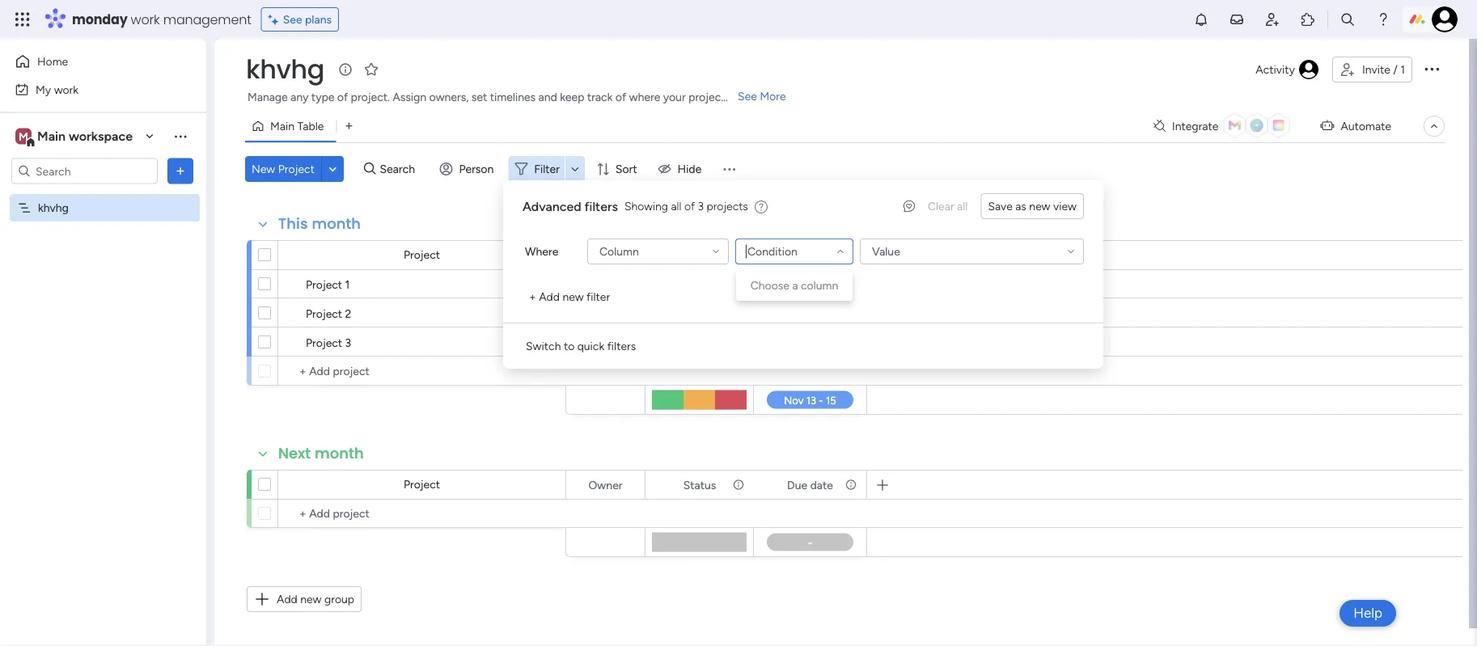Task type: locate. For each thing, give the bounding box(es) containing it.
of right type
[[337, 90, 348, 104]]

0 vertical spatial owner field
[[585, 246, 627, 264]]

add
[[539, 290, 560, 304], [277, 593, 298, 607]]

person
[[459, 162, 494, 176]]

2 owner from the top
[[589, 478, 623, 492]]

2
[[345, 307, 352, 320]]

sort button
[[590, 156, 647, 182]]

where
[[629, 90, 661, 104]]

0 horizontal spatial khvhg
[[38, 201, 69, 215]]

person button
[[433, 156, 504, 182]]

see more
[[738, 89, 786, 103]]

2 horizontal spatial of
[[684, 199, 695, 213]]

main left table
[[270, 119, 295, 133]]

new left filter
[[563, 290, 584, 304]]

1 vertical spatial due
[[787, 478, 808, 492]]

khvhg down search in workspace field
[[38, 201, 69, 215]]

due date
[[787, 248, 833, 262], [787, 478, 833, 492]]

1 due date from the top
[[787, 248, 833, 262]]

+ add new filter button
[[523, 284, 617, 310]]

new
[[252, 162, 275, 176]]

this
[[278, 214, 308, 234]]

1 horizontal spatial main
[[270, 119, 295, 133]]

all right 'showing'
[[671, 199, 682, 213]]

1 vertical spatial status field
[[679, 476, 720, 494]]

manage
[[248, 90, 288, 104]]

0 vertical spatial nov
[[797, 276, 816, 289]]

2 all from the left
[[957, 199, 968, 213]]

13
[[819, 276, 829, 289]]

0 horizontal spatial main
[[37, 129, 66, 144]]

of right track
[[616, 90, 626, 104]]

owners,
[[429, 90, 469, 104]]

nov left '13'
[[797, 276, 816, 289]]

1 horizontal spatial 3
[[698, 199, 704, 213]]

2 due date from the top
[[787, 478, 833, 492]]

1 vertical spatial nov
[[796, 305, 816, 318]]

1 status from the top
[[684, 248, 716, 262]]

done
[[686, 306, 713, 320]]

project 2
[[306, 307, 352, 320]]

add right +
[[539, 290, 560, 304]]

nov for nov 14
[[796, 305, 816, 318]]

0 vertical spatial 1
[[1401, 63, 1406, 76]]

new
[[1030, 199, 1051, 213], [563, 290, 584, 304], [300, 593, 322, 607]]

2 nov from the top
[[796, 305, 816, 318]]

1 vertical spatial 3
[[345, 336, 351, 350]]

show board description image
[[336, 62, 355, 78]]

of down hide
[[684, 199, 695, 213]]

my work
[[36, 83, 79, 96]]

projects
[[707, 199, 748, 213]]

0 horizontal spatial see
[[283, 13, 302, 26]]

filter
[[587, 290, 610, 304]]

add view image
[[346, 120, 352, 132]]

work right monday
[[131, 10, 160, 28]]

new left group
[[300, 593, 322, 607]]

0 horizontal spatial all
[[671, 199, 682, 213]]

1 inside button
[[1401, 63, 1406, 76]]

add new group
[[277, 593, 355, 607]]

1 horizontal spatial 1
[[1401, 63, 1406, 76]]

stands.
[[728, 90, 764, 104]]

1 vertical spatial date
[[811, 478, 833, 492]]

filters
[[585, 199, 618, 214], [607, 339, 636, 353]]

main workspace
[[37, 129, 133, 144]]

0 vertical spatial due date field
[[783, 246, 837, 264]]

1 vertical spatial see
[[738, 89, 757, 103]]

see left the plans
[[283, 13, 302, 26]]

new for view
[[1030, 199, 1051, 213]]

filters down 'sort' popup button
[[585, 199, 618, 214]]

1 vertical spatial owner
[[589, 478, 623, 492]]

main inside button
[[270, 119, 295, 133]]

work
[[131, 10, 160, 28], [54, 83, 79, 96]]

0 vertical spatial status
[[684, 248, 716, 262]]

1 due from the top
[[787, 248, 808, 262]]

integrate
[[1172, 119, 1219, 133]]

work right my
[[54, 83, 79, 96]]

learn more image
[[755, 199, 768, 215]]

1 up 2
[[345, 278, 350, 291]]

value
[[872, 245, 901, 259]]

1 horizontal spatial add
[[539, 290, 560, 304]]

0 vertical spatial khvhg
[[246, 51, 324, 87]]

track
[[587, 90, 613, 104]]

help button
[[1340, 600, 1397, 627]]

apps image
[[1300, 11, 1317, 28]]

option
[[0, 193, 206, 197]]

see left more
[[738, 89, 757, 103]]

month inside field
[[312, 214, 361, 234]]

khvhg up any
[[246, 51, 324, 87]]

0 vertical spatial due date
[[787, 248, 833, 262]]

see more link
[[736, 88, 788, 104]]

3 inside advanced filters showing all of 3 projects
[[698, 199, 704, 213]]

due for 2nd the due date field from the top
[[787, 478, 808, 492]]

this month
[[278, 214, 361, 234]]

nov
[[797, 276, 816, 289], [796, 305, 816, 318]]

home
[[37, 55, 68, 68]]

gary orlando image
[[1432, 6, 1458, 32]]

1 horizontal spatial work
[[131, 10, 160, 28]]

0 vertical spatial work
[[131, 10, 160, 28]]

arrow down image
[[566, 159, 585, 179]]

1 all from the left
[[671, 199, 682, 213]]

1 vertical spatial new
[[563, 290, 584, 304]]

1 vertical spatial 1
[[345, 278, 350, 291]]

1 vertical spatial owner field
[[585, 476, 627, 494]]

column
[[600, 245, 639, 259]]

1 horizontal spatial new
[[563, 290, 584, 304]]

0 horizontal spatial 1
[[345, 278, 350, 291]]

nov left 14
[[796, 305, 816, 318]]

new for filter
[[563, 290, 584, 304]]

main inside workspace selection "element"
[[37, 129, 66, 144]]

column information image
[[845, 249, 858, 262], [732, 479, 745, 492], [845, 479, 858, 492]]

1 vertical spatial month
[[315, 443, 364, 464]]

1 vertical spatial work
[[54, 83, 79, 96]]

3 left projects on the top
[[698, 199, 704, 213]]

see plans
[[283, 13, 332, 26]]

0 horizontal spatial add
[[277, 593, 298, 607]]

view
[[1054, 199, 1077, 213]]

condition
[[748, 245, 798, 259]]

3
[[698, 199, 704, 213], [345, 336, 351, 350]]

see
[[283, 13, 302, 26], [738, 89, 757, 103]]

1 owner from the top
[[589, 248, 623, 262]]

This month field
[[274, 214, 365, 235]]

0 vertical spatial see
[[283, 13, 302, 26]]

save
[[988, 199, 1013, 213]]

notifications image
[[1194, 11, 1210, 28]]

clear all
[[928, 199, 968, 213]]

1 vertical spatial due date field
[[783, 476, 837, 494]]

2 horizontal spatial new
[[1030, 199, 1051, 213]]

0 vertical spatial status field
[[679, 246, 720, 264]]

1 nov from the top
[[797, 276, 816, 289]]

khvhg field
[[242, 51, 328, 87]]

Owner field
[[585, 246, 627, 264], [585, 476, 627, 494]]

1 horizontal spatial all
[[957, 199, 968, 213]]

1 horizontal spatial see
[[738, 89, 757, 103]]

project inside button
[[278, 162, 315, 176]]

0 horizontal spatial new
[[300, 593, 322, 607]]

0 vertical spatial filters
[[585, 199, 618, 214]]

0 vertical spatial month
[[312, 214, 361, 234]]

column information image for due date
[[845, 479, 858, 492]]

khvhg
[[246, 51, 324, 87], [38, 201, 69, 215]]

+ Add project text field
[[286, 504, 558, 524]]

0 vertical spatial owner
[[589, 248, 623, 262]]

project
[[278, 162, 315, 176], [404, 248, 440, 262], [306, 278, 342, 291], [306, 307, 342, 320], [306, 336, 342, 350], [404, 478, 440, 492]]

help
[[1354, 605, 1383, 622]]

1 vertical spatial khvhg
[[38, 201, 69, 215]]

0 vertical spatial due
[[787, 248, 808, 262]]

1 right /
[[1401, 63, 1406, 76]]

all right clear
[[957, 199, 968, 213]]

my work button
[[10, 76, 174, 102]]

new right as
[[1030, 199, 1051, 213]]

options image
[[172, 163, 189, 179]]

1 vertical spatial filters
[[607, 339, 636, 353]]

1 date from the top
[[811, 248, 833, 262]]

0 vertical spatial date
[[811, 248, 833, 262]]

0 horizontal spatial of
[[337, 90, 348, 104]]

column information image for status
[[732, 479, 745, 492]]

status
[[684, 248, 716, 262], [684, 478, 716, 492]]

1 vertical spatial due date
[[787, 478, 833, 492]]

owner
[[589, 248, 623, 262], [589, 478, 623, 492]]

month
[[312, 214, 361, 234], [315, 443, 364, 464]]

add to favorites image
[[363, 61, 379, 77]]

Search field
[[376, 158, 424, 180]]

+ add new filter
[[529, 290, 610, 304]]

owner for 1st owner field
[[589, 248, 623, 262]]

month right this
[[312, 214, 361, 234]]

invite
[[1363, 63, 1391, 76]]

+
[[529, 290, 536, 304]]

1 horizontal spatial of
[[616, 90, 626, 104]]

0 horizontal spatial work
[[54, 83, 79, 96]]

table
[[297, 119, 324, 133]]

0 vertical spatial new
[[1030, 199, 1051, 213]]

Search in workspace field
[[34, 162, 135, 180]]

2 due from the top
[[787, 478, 808, 492]]

month right the "next"
[[315, 443, 364, 464]]

automate
[[1341, 119, 1392, 133]]

due
[[787, 248, 808, 262], [787, 478, 808, 492]]

main right workspace image
[[37, 129, 66, 144]]

add left group
[[277, 593, 298, 607]]

invite / 1 button
[[1333, 57, 1413, 83]]

month for next month
[[315, 443, 364, 464]]

1 horizontal spatial khvhg
[[246, 51, 324, 87]]

month inside 'field'
[[315, 443, 364, 464]]

filters inside button
[[607, 339, 636, 353]]

1 vertical spatial add
[[277, 593, 298, 607]]

work inside button
[[54, 83, 79, 96]]

filters right quick at the left bottom of the page
[[607, 339, 636, 353]]

3 down 2
[[345, 336, 351, 350]]

1 vertical spatial status
[[684, 478, 716, 492]]

0 vertical spatial 3
[[698, 199, 704, 213]]

it
[[726, 278, 733, 292]]

of
[[337, 90, 348, 104], [616, 90, 626, 104], [684, 199, 695, 213]]

Status field
[[679, 246, 720, 264], [679, 476, 720, 494]]

inbox image
[[1229, 11, 1245, 28]]

2 status field from the top
[[679, 476, 720, 494]]

1
[[1401, 63, 1406, 76], [345, 278, 350, 291]]

management
[[163, 10, 251, 28]]

assign
[[393, 90, 427, 104]]

next
[[278, 443, 311, 464]]

to
[[564, 339, 575, 353]]

date
[[811, 248, 833, 262], [811, 478, 833, 492]]

v2 search image
[[364, 160, 376, 178]]

plans
[[305, 13, 332, 26]]

2 date from the top
[[811, 478, 833, 492]]

Due date field
[[783, 246, 837, 264], [783, 476, 837, 494]]

2 vertical spatial new
[[300, 593, 322, 607]]

see inside button
[[283, 13, 302, 26]]

as
[[1016, 199, 1027, 213]]

add new group button
[[247, 587, 362, 613]]



Task type: describe. For each thing, give the bounding box(es) containing it.
home button
[[10, 49, 174, 74]]

manage any type of project. assign owners, set timelines and keep track of where your project stands.
[[248, 90, 764, 104]]

project.
[[351, 90, 390, 104]]

column
[[801, 279, 839, 293]]

project 3
[[306, 336, 351, 350]]

workspace selection element
[[15, 127, 135, 148]]

v2 overdue deadline image
[[760, 277, 773, 293]]

options image
[[1423, 59, 1442, 78]]

help image
[[1376, 11, 1392, 28]]

next month
[[278, 443, 364, 464]]

1 owner field from the top
[[585, 246, 627, 264]]

filter
[[534, 162, 560, 176]]

invite members image
[[1265, 11, 1281, 28]]

timelines
[[490, 90, 536, 104]]

khvhg inside list box
[[38, 201, 69, 215]]

autopilot image
[[1321, 115, 1335, 136]]

choose
[[751, 279, 790, 293]]

v2 done deadline image
[[760, 305, 773, 321]]

dapulse integrations image
[[1154, 120, 1166, 132]]

more
[[760, 89, 786, 103]]

showing
[[625, 199, 668, 213]]

group
[[324, 593, 355, 607]]

activity button
[[1250, 57, 1326, 83]]

choose a column
[[751, 279, 839, 293]]

2 due date field from the top
[[783, 476, 837, 494]]

2 owner field from the top
[[585, 476, 627, 494]]

all inside button
[[957, 199, 968, 213]]

advanced
[[523, 199, 582, 214]]

project 1
[[306, 278, 350, 291]]

14
[[818, 305, 829, 318]]

nov for nov 13
[[797, 276, 816, 289]]

menu image
[[721, 161, 737, 177]]

angle down image
[[329, 163, 337, 175]]

set
[[472, 90, 487, 104]]

m
[[19, 129, 28, 143]]

my
[[36, 83, 51, 96]]

2 status from the top
[[684, 478, 716, 492]]

switch to quick filters
[[526, 339, 636, 353]]

a
[[793, 279, 798, 293]]

0 horizontal spatial 3
[[345, 336, 351, 350]]

see plans button
[[261, 7, 339, 32]]

any
[[291, 90, 309, 104]]

filter button
[[508, 156, 585, 182]]

month for this month
[[312, 214, 361, 234]]

switch
[[526, 339, 561, 353]]

due date for 2nd the due date field from the top
[[787, 478, 833, 492]]

main table button
[[245, 113, 336, 139]]

quick
[[578, 339, 605, 353]]

workspace options image
[[172, 128, 189, 144]]

nov 13
[[797, 276, 829, 289]]

owner for 1st owner field from the bottom of the page
[[589, 478, 623, 492]]

working
[[666, 278, 708, 292]]

+ Add project text field
[[286, 362, 558, 381]]

save as new view button
[[981, 193, 1084, 219]]

work for monday
[[131, 10, 160, 28]]

save as new view
[[988, 199, 1077, 213]]

main for main workspace
[[37, 129, 66, 144]]

your
[[663, 90, 686, 104]]

date for 2nd the due date field from the top
[[811, 478, 833, 492]]

type
[[311, 90, 335, 104]]

select product image
[[15, 11, 31, 28]]

column information image
[[732, 249, 745, 262]]

hide
[[678, 162, 702, 176]]

nov 14
[[796, 305, 829, 318]]

of inside advanced filters showing all of 3 projects
[[684, 199, 695, 213]]

0 vertical spatial add
[[539, 290, 560, 304]]

activity
[[1256, 63, 1296, 76]]

hide button
[[652, 156, 712, 182]]

sort
[[616, 162, 637, 176]]

1 status field from the top
[[679, 246, 720, 264]]

new project button
[[245, 156, 321, 182]]

on
[[711, 278, 724, 292]]

workspace image
[[15, 127, 32, 145]]

invite / 1
[[1363, 63, 1406, 76]]

see for see plans
[[283, 13, 302, 26]]

1 due date field from the top
[[783, 246, 837, 264]]

khvhg list box
[[0, 191, 206, 440]]

where
[[525, 245, 559, 259]]

v2 user feedback image
[[904, 198, 915, 215]]

monday work management
[[72, 10, 251, 28]]

and
[[539, 90, 557, 104]]

Next month field
[[274, 443, 368, 464]]

workspace
[[69, 129, 133, 144]]

date for first the due date field
[[811, 248, 833, 262]]

all inside advanced filters showing all of 3 projects
[[671, 199, 682, 213]]

advanced filters showing all of 3 projects
[[523, 199, 748, 214]]

work for my
[[54, 83, 79, 96]]

clear
[[928, 199, 955, 213]]

collapse board header image
[[1428, 120, 1441, 133]]

due date for first the due date field
[[787, 248, 833, 262]]

monday
[[72, 10, 128, 28]]

switch to quick filters button
[[520, 333, 643, 359]]

working on it
[[666, 278, 733, 292]]

clear all button
[[922, 193, 975, 219]]

main for main table
[[270, 119, 295, 133]]

search everything image
[[1340, 11, 1356, 28]]

/
[[1394, 63, 1398, 76]]

keep
[[560, 90, 585, 104]]

due for first the due date field
[[787, 248, 808, 262]]

see for see more
[[738, 89, 757, 103]]



Task type: vqa. For each thing, say whether or not it's contained in the screenshot.
the at the right top of page
no



